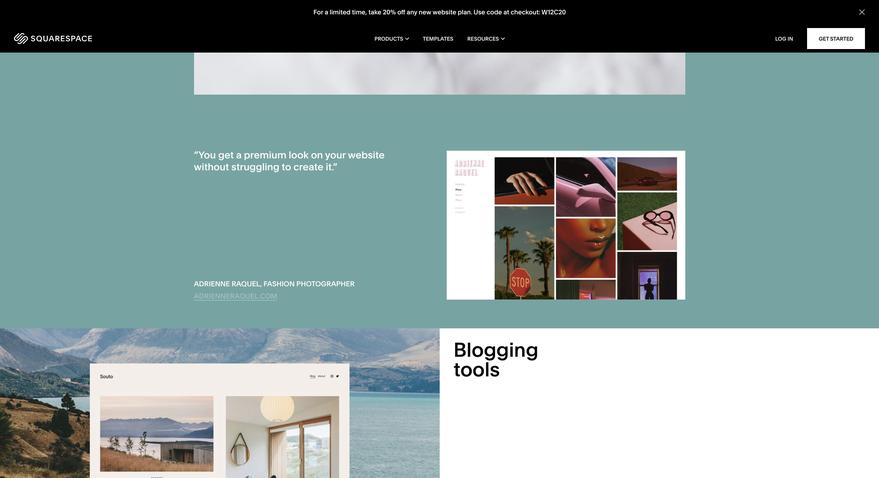 Task type: describe. For each thing, give the bounding box(es) containing it.
limited
[[330, 8, 350, 16]]

adrienneraquel.com
[[194, 292, 277, 301]]

get
[[218, 149, 234, 161]]

premium
[[244, 149, 286, 161]]

adrienne raquel, fashion photographer
[[194, 280, 355, 289]]

blog website image
[[90, 364, 350, 479]]

website inside the "you get a premium look on your website without struggling to create it."
[[348, 149, 385, 161]]

struggling
[[231, 161, 279, 173]]

adrienne raquel homepage image
[[447, 151, 685, 300]]

your
[[325, 149, 346, 161]]

1 horizontal spatial website
[[433, 8, 456, 16]]

products
[[375, 35, 403, 42]]

video element
[[278, 0, 601, 53]]

blogging tools
[[454, 338, 539, 382]]

take
[[368, 8, 381, 16]]

tools
[[454, 358, 500, 382]]

checkout:
[[511, 8, 540, 16]]

to
[[282, 161, 291, 173]]

on
[[311, 149, 323, 161]]

0 vertical spatial a
[[325, 8, 328, 16]]

resources button
[[467, 25, 505, 53]]

resources
[[467, 35, 499, 42]]

raquel,
[[232, 280, 262, 289]]

a inside the "you get a premium look on your website without struggling to create it."
[[236, 149, 242, 161]]

"you
[[194, 149, 216, 161]]

in
[[788, 35, 793, 42]]

time,
[[352, 8, 367, 16]]

log             in link
[[775, 35, 793, 42]]



Task type: locate. For each thing, give the bounding box(es) containing it.
log
[[775, 35, 787, 42]]

for a limited time, take 20% off any new website plan. use code at checkout: w12c20
[[313, 8, 566, 16]]

website right the new
[[433, 8, 456, 16]]

code
[[487, 8, 502, 16]]

use
[[473, 8, 485, 16]]

squarespace logo image
[[14, 33, 92, 44]]

adrienne
[[194, 280, 230, 289]]

off
[[397, 8, 405, 16]]

0 vertical spatial website
[[433, 8, 456, 16]]

create it."
[[294, 161, 337, 173]]

website right your
[[348, 149, 385, 161]]

get started
[[819, 35, 854, 42]]

0 horizontal spatial a
[[236, 149, 242, 161]]

w12c20
[[541, 8, 566, 16]]

a right for
[[325, 8, 328, 16]]

"you get a premium look on your website without struggling to create it."
[[194, 149, 385, 173]]

templates link
[[423, 25, 453, 53]]

products button
[[375, 25, 409, 53]]

log             in
[[775, 35, 793, 42]]

a
[[325, 8, 328, 16], [236, 149, 242, 161]]

website
[[433, 8, 456, 16], [348, 149, 385, 161]]

plan.
[[458, 8, 472, 16]]

get
[[819, 35, 829, 42]]

a right get
[[236, 149, 242, 161]]

squarespace logo link
[[14, 33, 184, 44]]

started
[[830, 35, 854, 42]]

at
[[503, 8, 509, 16]]

fashion
[[264, 280, 295, 289]]

without
[[194, 161, 229, 173]]

any
[[407, 8, 417, 16]]

look
[[289, 149, 309, 161]]

templates
[[423, 35, 453, 42]]

1 horizontal spatial a
[[325, 8, 328, 16]]

1 vertical spatial website
[[348, 149, 385, 161]]

1 vertical spatial a
[[236, 149, 242, 161]]

blogging
[[454, 338, 539, 362]]

new
[[419, 8, 431, 16]]

photographer
[[296, 280, 355, 289]]

adrienneraquel.com link
[[194, 292, 277, 301]]

20%
[[383, 8, 396, 16]]

get started link
[[807, 28, 865, 49]]

0 horizontal spatial website
[[348, 149, 385, 161]]

for
[[313, 8, 323, 16]]



Task type: vqa. For each thing, say whether or not it's contained in the screenshot.
THE LOG
yes



